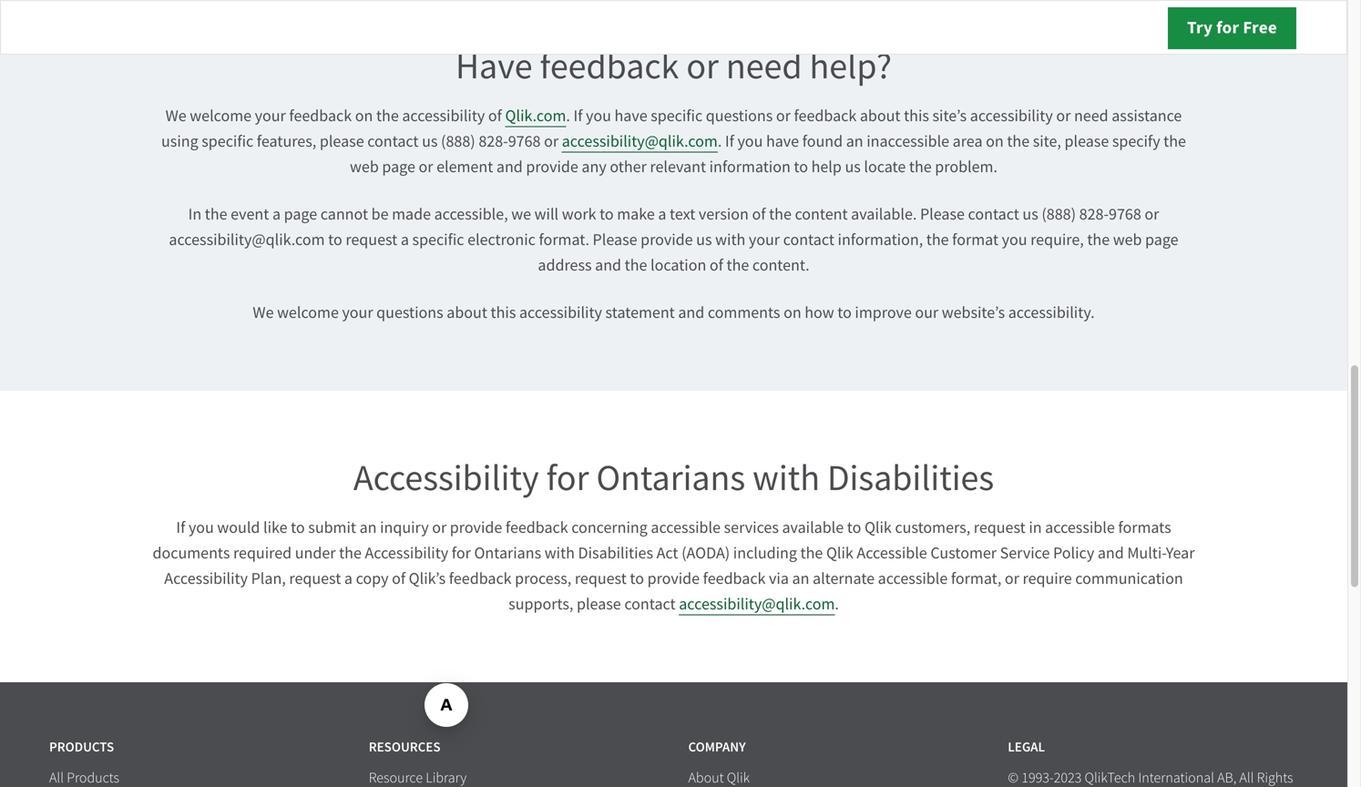 Task type: describe. For each thing, give the bounding box(es) containing it.
content
[[795, 204, 848, 225]]

welcome for we welcome your feedback on the accessibility of qlik.com
[[190, 105, 252, 126]]

for for free
[[1217, 16, 1240, 39]]

with inside if you would like to submit an inquiry or provide feedback concerning accessible services available to qlik customers, request in accessible formats documents required under the accessibility for ontarians with disabilities act (aoda) including the qlik accessible customer service policy and multi-year accessibility plan, request a copy of qlik's feedback process, request to provide feedback via an alternate accessible format, or require communication supports, please contact
[[545, 543, 575, 564]]

our
[[915, 302, 939, 323]]

try
[[1188, 16, 1213, 39]]

statement
[[606, 302, 675, 323]]

feedback up process,
[[506, 517, 568, 538]]

1 vertical spatial products
[[67, 769, 119, 787]]

version
[[699, 204, 749, 225]]

request left in
[[974, 517, 1026, 538]]

how
[[805, 302, 835, 323]]

need inside . if you have specific questions or feedback about this site's accessibility or need assistance using specific features, please contact us (888) 828-9768 or
[[1075, 105, 1109, 126]]

or up . if you have specific questions or feedback about this site's accessibility or need assistance using specific features, please contact us (888) 828-9768 or
[[687, 43, 719, 90]]

1 vertical spatial qlik
[[827, 543, 854, 564]]

contact inside if you would like to submit an inquiry or provide feedback concerning accessible services available to qlik customers, request in accessible formats documents required under the accessibility for ontarians with disabilities act (aoda) including the qlik accessible customer service policy and multi-year accessibility plan, request a copy of qlik's feedback process, request to provide feedback via an alternate accessible format, or require communication supports, please contact
[[625, 594, 676, 615]]

accessibility for we welcome your questions about this accessibility statement and comments on how to improve our website's accessibility.
[[520, 302, 602, 323]]

year
[[1166, 543, 1195, 564]]

contact inside . if you have specific questions or feedback about this site's accessibility or need assistance using specific features, please contact us (888) 828-9768 or
[[368, 131, 419, 152]]

qlik's
[[409, 568, 446, 589]]

in
[[188, 204, 202, 225]]

0 vertical spatial products
[[49, 738, 114, 756]]

please inside . if you have specific questions or feedback about this site's accessibility or need assistance using specific features, please contact us (888) 828-9768 or
[[320, 131, 364, 152]]

content.
[[753, 255, 810, 276]]

via
[[769, 568, 789, 589]]

9768 inside in the event a page cannot be made accessible, we will work to make a text version of the content available. please contact us (888) 828-9768 or accessibility@qlik.com to request a specific electronic format. please provide us with your contact information, the format you require, the web page address and the location of the content.
[[1109, 204, 1142, 225]]

qlik inside "about qlik" link
[[727, 769, 750, 787]]

you inside . if you have specific questions or feedback about this site's accessibility or need assistance using specific features, please contact us (888) 828-9768 or
[[586, 105, 612, 126]]

0 vertical spatial on
[[355, 105, 373, 126]]

0 horizontal spatial specific
[[202, 131, 254, 152]]

feedback inside . if you have specific questions or feedback about this site's accessibility or need assistance using specific features, please contact us (888) 828-9768 or
[[794, 105, 857, 126]]

if for 9768
[[574, 105, 583, 126]]

0 horizontal spatial questions
[[377, 302, 444, 323]]

2 horizontal spatial with
[[753, 455, 820, 502]]

accessibility@qlik.com inside in the event a page cannot be made accessible, we will work to make a text version of the content available. please contact us (888) 828-9768 or accessibility@qlik.com to request a specific electronic format. please provide us with your contact information, the format you require, the web page address and the location of the content.
[[169, 229, 325, 250]]

please inside if you would like to submit an inquiry or provide feedback concerning accessible services available to qlik customers, request in accessible formats documents required under the accessibility for ontarians with disabilities act (aoda) including the qlik accessible customer service policy and multi-year accessibility plan, request a copy of qlik's feedback process, request to provide feedback via an alternate accessible format, or require communication supports, please contact
[[577, 594, 621, 615]]

accessibility inside . if you have specific questions or feedback about this site's accessibility or need assistance using specific features, please contact us (888) 828-9768 or
[[971, 105, 1054, 126]]

service
[[1001, 543, 1050, 564]]

. if you have specific questions or feedback about this site's accessibility or need assistance using specific features, please contact us (888) 828-9768 or
[[161, 105, 1183, 152]]

available
[[783, 517, 844, 538]]

us inside . if you have found an inaccessible area on the site, please specify the web page or element and provide any other relevant information to help us locate the problem.
[[845, 156, 861, 177]]

about qlik
[[689, 769, 750, 787]]

electronic
[[468, 229, 536, 250]]

you inside in the event a page cannot be made accessible, we will work to make a text version of the content available. please contact us (888) 828-9768 or accessibility@qlik.com to request a specific electronic format. please provide us with your contact information, the format you require, the web page address and the location of the content.
[[1002, 229, 1028, 250]]

. for 9768
[[566, 105, 571, 126]]

customer
[[931, 543, 997, 564]]

location
[[651, 255, 707, 276]]

0 horizontal spatial this
[[491, 302, 516, 323]]

information
[[710, 156, 791, 177]]

. if you have found an inaccessible area on the site, please specify the web page or element and provide any other relevant information to help us locate the problem.
[[350, 131, 1187, 177]]

or inside . if you have found an inaccessible area on the site, please specify the web page or element and provide any other relevant information to help us locate the problem.
[[419, 156, 433, 177]]

828- inside in the event a page cannot be made accessible, we will work to make a text version of the content available. please contact us (888) 828-9768 or accessibility@qlik.com to request a specific electronic format. please provide us with your contact information, the format you require, the web page address and the location of the content.
[[1080, 204, 1109, 225]]

(888) inside . if you have specific questions or feedback about this site's accessibility or need assistance using specific features, please contact us (888) 828-9768 or
[[441, 131, 476, 152]]

format
[[953, 229, 999, 250]]

improve
[[855, 302, 912, 323]]

act
[[657, 543, 679, 564]]

comments
[[708, 302, 781, 323]]

help
[[812, 156, 842, 177]]

0 horizontal spatial accessible
[[651, 517, 721, 538]]

feedback up the 'accessibility@qlik.com .'
[[703, 568, 766, 589]]

copy
[[356, 568, 389, 589]]

accessibility@qlik.com .
[[679, 594, 839, 615]]

9768 inside . if you have specific questions or feedback about this site's accessibility or need assistance using specific features, please contact us (888) 828-9768 or
[[508, 131, 541, 152]]

or down qlik.com link
[[544, 131, 559, 152]]

2 vertical spatial page
[[1146, 229, 1179, 250]]

qlik.com
[[505, 105, 566, 126]]

(888) inside in the event a page cannot be made accessible, we will work to make a text version of the content available. please contact us (888) 828-9768 or accessibility@qlik.com to request a specific electronic format. please provide us with your contact information, the format you require, the web page address and the location of the content.
[[1042, 204, 1077, 225]]

about
[[689, 769, 724, 787]]

accessibility.
[[1009, 302, 1095, 323]]

required
[[233, 543, 292, 564]]

on inside . if you have found an inaccessible area on the site, please specify the web page or element and provide any other relevant information to help us locate the problem.
[[986, 131, 1004, 152]]

accessibility for we welcome your feedback on the accessibility of qlik.com
[[402, 105, 485, 126]]

including
[[734, 543, 798, 564]]

accessible
[[857, 543, 928, 564]]

to down cannot on the top of page
[[328, 229, 342, 250]]

have feedback or need help?
[[456, 43, 892, 90]]

and down location
[[679, 302, 705, 323]]

2 vertical spatial accessibility
[[164, 568, 248, 589]]

1 vertical spatial accessibility
[[365, 543, 449, 564]]

a inside if you would like to submit an inquiry or provide feedback concerning accessible services available to qlik customers, request in accessible formats documents required under the accessibility for ontarians with disabilities act (aoda) including the qlik accessible customer service policy and multi-year accessibility plan, request a copy of qlik's feedback process, request to provide feedback via an alternate accessible format, or require communication supports, please contact
[[344, 568, 353, 589]]

request inside in the event a page cannot be made accessible, we will work to make a text version of the content available. please contact us (888) 828-9768 or accessibility@qlik.com to request a specific electronic format. please provide us with your contact information, the format you require, the web page address and the location of the content.
[[346, 229, 398, 250]]

if for information
[[725, 131, 735, 152]]

communication
[[1076, 568, 1184, 589]]

legal
[[1008, 738, 1046, 756]]

other
[[610, 156, 647, 177]]

text
[[670, 204, 696, 225]]

alternate
[[813, 568, 875, 589]]

format.
[[539, 229, 590, 250]]

resource
[[369, 769, 423, 787]]

feedback right qlik's
[[449, 568, 512, 589]]

1993-
[[1022, 769, 1054, 787]]

to inside . if you have found an inaccessible area on the site, please specify the web page or element and provide any other relevant information to help us locate the problem.
[[794, 156, 809, 177]]

and inside . if you have found an inaccessible area on the site, please specify the web page or element and provide any other relevant information to help us locate the problem.
[[497, 156, 523, 177]]

format,
[[952, 568, 1002, 589]]

a down made
[[401, 229, 409, 250]]

feedback up . if you have specific questions or feedback about this site's accessibility or need assistance using specific features, please contact us (888) 828-9768 or
[[540, 43, 679, 90]]

locate
[[864, 156, 906, 177]]

supports,
[[509, 594, 574, 615]]

if inside if you would like to submit an inquiry or provide feedback concerning accessible services available to qlik customers, request in accessible formats documents required under the accessibility for ontarians with disabilities act (aoda) including the qlik accessible customer service policy and multi-year accessibility plan, request a copy of qlik's feedback process, request to provide feedback via an alternate accessible format, or require communication supports, please contact
[[176, 517, 185, 538]]

1 horizontal spatial please
[[921, 204, 965, 225]]

web inside in the event a page cannot be made accessible, we will work to make a text version of the content available. please contact us (888) 828-9768 or accessibility@qlik.com to request a specific electronic format. please provide us with your contact information, the format you require, the web page address and the location of the content.
[[1114, 229, 1143, 250]]

process,
[[515, 568, 572, 589]]

try for free
[[1188, 16, 1278, 39]]

0 vertical spatial disabilities
[[828, 455, 995, 502]]

we welcome your feedback on the accessibility of qlik.com
[[166, 105, 566, 126]]

828- inside . if you have specific questions or feedback about this site's accessibility or need assistance using specific features, please contact us (888) 828-9768 or
[[479, 131, 508, 152]]

event
[[231, 204, 269, 225]]

0 horizontal spatial about
[[447, 302, 488, 323]]

or right inquiry
[[432, 517, 447, 538]]

1 vertical spatial accessibility@qlik.com link
[[679, 594, 835, 616]]

multi-
[[1128, 543, 1166, 564]]

will
[[535, 204, 559, 225]]

if you would like to submit an inquiry or provide feedback concerning accessible services available to qlik customers, request in accessible formats documents required under the accessibility for ontarians with disabilities act (aoda) including the qlik accessible customer service policy and multi-year accessibility plan, request a copy of qlik's feedback process, request to provide feedback via an alternate accessible format, or require communication supports, please contact
[[153, 517, 1195, 615]]

we for we welcome your feedback on the accessibility of qlik.com
[[166, 105, 187, 126]]

specify
[[1113, 131, 1161, 152]]

formats
[[1119, 517, 1172, 538]]

about qlik link
[[689, 769, 750, 788]]

provide right inquiry
[[450, 517, 503, 538]]

0 vertical spatial need
[[726, 43, 803, 90]]

a left "text"
[[658, 204, 667, 225]]

2 horizontal spatial specific
[[651, 105, 703, 126]]

or up site,
[[1057, 105, 1071, 126]]

us up require,
[[1023, 204, 1039, 225]]

be
[[372, 204, 389, 225]]

qliktech
[[1085, 769, 1136, 787]]

documents
[[153, 543, 230, 564]]

or up . if you have found an inaccessible area on the site, please specify the web page or element and provide any other relevant information to help us locate the problem.
[[777, 105, 791, 126]]

using
[[161, 131, 198, 152]]

of left "qlik.com"
[[489, 105, 502, 126]]

contact up format
[[969, 204, 1020, 225]]

we welcome your questions about this accessibility statement and comments on how to improve our website's accessibility.
[[253, 302, 1095, 323]]

like
[[263, 517, 288, 538]]

or down service
[[1005, 568, 1020, 589]]

2023
[[1054, 769, 1082, 787]]

or inside in the event a page cannot be made accessible, we will work to make a text version of the content available. please contact us (888) 828-9768 or accessibility@qlik.com to request a specific electronic format. please provide us with your contact information, the format you require, the web page address and the location of the content.
[[1145, 204, 1160, 225]]

information,
[[838, 229, 924, 250]]

inaccessible
[[867, 131, 950, 152]]

accessibility for ontarians with disabilities
[[354, 455, 995, 502]]

would
[[217, 517, 260, 538]]

have
[[456, 43, 533, 90]]

address
[[538, 255, 592, 276]]

site,
[[1033, 131, 1062, 152]]

0 horizontal spatial please
[[593, 229, 638, 250]]

website's
[[942, 302, 1006, 323]]

1 vertical spatial an
[[360, 517, 377, 538]]

you inside if you would like to submit an inquiry or provide feedback concerning accessible services available to qlik customers, request in accessible formats documents required under the accessibility for ontarians with disabilities act (aoda) including the qlik accessible customer service policy and multi-year accessibility plan, request a copy of qlik's feedback process, request to provide feedback via an alternate accessible format, or require communication supports, please contact
[[189, 517, 214, 538]]

page inside . if you have found an inaccessible area on the site, please specify the web page or element and provide any other relevant information to help us locate the problem.
[[382, 156, 416, 177]]



Task type: locate. For each thing, give the bounding box(es) containing it.
0 horizontal spatial have
[[615, 105, 648, 126]]

0 horizontal spatial for
[[452, 543, 471, 564]]

2 horizontal spatial page
[[1146, 229, 1179, 250]]

specific down made
[[412, 229, 464, 250]]

9768 down qlik.com link
[[508, 131, 541, 152]]

0 horizontal spatial if
[[176, 517, 185, 538]]

with inside in the event a page cannot be made accessible, we will work to make a text version of the content available. please contact us (888) 828-9768 or accessibility@qlik.com to request a specific electronic format. please provide us with your contact information, the format you require, the web page address and the location of the content.
[[716, 229, 746, 250]]

provide
[[526, 156, 579, 177], [641, 229, 693, 250], [450, 517, 503, 538], [648, 568, 700, 589]]

0 vertical spatial accessibility
[[354, 455, 539, 502]]

this inside . if you have specific questions or feedback about this site's accessibility or need assistance using specific features, please contact us (888) 828-9768 or
[[904, 105, 930, 126]]

a left copy
[[344, 568, 353, 589]]

1 vertical spatial .
[[718, 131, 722, 152]]

1 horizontal spatial please
[[577, 594, 621, 615]]

an right submit
[[360, 517, 377, 538]]

qlik up alternate
[[827, 543, 854, 564]]

please inside . if you have found an inaccessible area on the site, please specify the web page or element and provide any other relevant information to help us locate the problem.
[[1065, 131, 1110, 152]]

feedback up found
[[794, 105, 857, 126]]

0 horizontal spatial .
[[566, 105, 571, 126]]

1 horizontal spatial need
[[1075, 105, 1109, 126]]

under
[[295, 543, 336, 564]]

with
[[716, 229, 746, 250], [753, 455, 820, 502], [545, 543, 575, 564]]

0 vertical spatial we
[[166, 105, 187, 126]]

if right "qlik.com"
[[574, 105, 583, 126]]

to right available at the bottom right
[[848, 517, 862, 538]]

1 all from the left
[[49, 769, 64, 787]]

accessibility
[[354, 455, 539, 502], [365, 543, 449, 564], [164, 568, 248, 589]]

1 horizontal spatial page
[[382, 156, 416, 177]]

the
[[376, 105, 399, 126], [1008, 131, 1030, 152], [1164, 131, 1187, 152], [910, 156, 932, 177], [205, 204, 227, 225], [769, 204, 792, 225], [927, 229, 949, 250], [1088, 229, 1110, 250], [625, 255, 648, 276], [727, 255, 750, 276], [339, 543, 362, 564], [801, 543, 823, 564]]

require,
[[1031, 229, 1085, 250]]

submit
[[308, 517, 356, 538]]

0 horizontal spatial accessibility
[[402, 105, 485, 126]]

site's
[[933, 105, 967, 126]]

need left assistance
[[1075, 105, 1109, 126]]

1 horizontal spatial we
[[253, 302, 274, 323]]

0 vertical spatial accessibility@qlik.com
[[562, 131, 718, 152]]

about down electronic
[[447, 302, 488, 323]]

area
[[953, 131, 983, 152]]

you inside . if you have found an inaccessible area on the site, please specify the web page or element and provide any other relevant information to help us locate the problem.
[[738, 131, 763, 152]]

questions inside . if you have specific questions or feedback about this site's accessibility or need assistance using specific features, please contact us (888) 828-9768 or
[[706, 105, 773, 126]]

accessible down 'accessible'
[[878, 568, 948, 589]]

accessibility@qlik.com link up other
[[562, 131, 718, 153]]

web right require,
[[1114, 229, 1143, 250]]

to left help
[[794, 156, 809, 177]]

1 horizontal spatial an
[[793, 568, 810, 589]]

0 vertical spatial ontarians
[[597, 455, 746, 502]]

have inside . if you have specific questions or feedback about this site's accessibility or need assistance using specific features, please contact us (888) 828-9768 or
[[615, 105, 648, 126]]

this down electronic
[[491, 302, 516, 323]]

0 horizontal spatial your
[[255, 105, 286, 126]]

contact down we welcome your feedback on the accessibility of qlik.com
[[368, 131, 419, 152]]

accessibility up site,
[[971, 105, 1054, 126]]

with down version
[[716, 229, 746, 250]]

for inside if you would like to submit an inquiry or provide feedback concerning accessible services available to qlik customers, request in accessible formats documents required under the accessibility for ontarians with disabilities act (aoda) including the qlik accessible customer service policy and multi-year accessibility plan, request a copy of qlik's feedback process, request to provide feedback via an alternate accessible format, or require communication supports, please contact
[[452, 543, 471, 564]]

0 vertical spatial (888)
[[441, 131, 476, 152]]

2 horizontal spatial for
[[1217, 16, 1240, 39]]

disabilities
[[828, 455, 995, 502], [578, 543, 654, 564]]

specific
[[651, 105, 703, 126], [202, 131, 254, 152], [412, 229, 464, 250]]

.
[[566, 105, 571, 126], [718, 131, 722, 152], [835, 594, 839, 615]]

2 horizontal spatial your
[[749, 229, 780, 250]]

and inside if you would like to submit an inquiry or provide feedback concerning accessible services available to qlik customers, request in accessible formats documents required under the accessibility for ontarians with disabilities act (aoda) including the qlik accessible customer service policy and multi-year accessibility plan, request a copy of qlik's feedback process, request to provide feedback via an alternate accessible format, or require communication supports, please contact
[[1098, 543, 1125, 564]]

us inside . if you have specific questions or feedback about this site's accessibility or need assistance using specific features, please contact us (888) 828-9768 or
[[422, 131, 438, 152]]

0 vertical spatial an
[[847, 131, 864, 152]]

have left found
[[767, 131, 799, 152]]

about
[[860, 105, 901, 126], [447, 302, 488, 323]]

0 vertical spatial 828-
[[479, 131, 508, 152]]

to down concerning
[[630, 568, 644, 589]]

need left help?
[[726, 43, 803, 90]]

we for we welcome your questions about this accessibility statement and comments on how to improve our website's accessibility.
[[253, 302, 274, 323]]

1 horizontal spatial about
[[860, 105, 901, 126]]

0 horizontal spatial web
[[350, 156, 379, 177]]

9768 down the specify
[[1109, 204, 1142, 225]]

accessibility@qlik.com down event
[[169, 229, 325, 250]]

make
[[617, 204, 655, 225]]

1 vertical spatial page
[[284, 204, 317, 225]]

a right event
[[272, 204, 281, 225]]

in
[[1029, 517, 1042, 538]]

2 horizontal spatial qlik
[[865, 517, 892, 538]]

0 horizontal spatial an
[[360, 517, 377, 538]]

your for statement
[[342, 302, 373, 323]]

web inside . if you have found an inaccessible area on the site, please specify the web page or element and provide any other relevant information to help us locate the problem.
[[350, 156, 379, 177]]

an right the via at the bottom
[[793, 568, 810, 589]]

0 horizontal spatial 9768
[[508, 131, 541, 152]]

please down make
[[593, 229, 638, 250]]

accessibility@qlik.com down the via at the bottom
[[679, 594, 835, 615]]

if inside . if you have specific questions or feedback about this site's accessibility or need assistance using specific features, please contact us (888) 828-9768 or
[[574, 105, 583, 126]]

1 horizontal spatial with
[[716, 229, 746, 250]]

services
[[724, 517, 779, 538]]

problem.
[[935, 156, 998, 177]]

if
[[574, 105, 583, 126], [725, 131, 735, 152], [176, 517, 185, 538]]

with up process,
[[545, 543, 575, 564]]

2 horizontal spatial .
[[835, 594, 839, 615]]

. inside . if you have found an inaccessible area on the site, please specify the web page or element and provide any other relevant information to help us locate the problem.
[[718, 131, 722, 152]]

0 vertical spatial welcome
[[190, 105, 252, 126]]

. inside . if you have specific questions or feedback about this site's accessibility or need assistance using specific features, please contact us (888) 828-9768 or
[[566, 105, 571, 126]]

accessible,
[[434, 204, 508, 225]]

2 vertical spatial accessibility@qlik.com
[[679, 594, 835, 615]]

resource library
[[369, 769, 467, 787]]

have for found
[[767, 131, 799, 152]]

an right found
[[847, 131, 864, 152]]

ab,
[[1218, 769, 1237, 787]]

0 vertical spatial accessibility@qlik.com link
[[562, 131, 718, 153]]

1 horizontal spatial have
[[767, 131, 799, 152]]

and right the address
[[595, 255, 622, 276]]

web
[[350, 156, 379, 177], [1114, 229, 1143, 250]]

and right element
[[497, 156, 523, 177]]

cannot
[[321, 204, 368, 225]]

1 vertical spatial need
[[1075, 105, 1109, 126]]

please up format
[[921, 204, 965, 225]]

assistance
[[1112, 105, 1183, 126]]

accessibility@qlik.com for accessibility@qlik.com .
[[679, 594, 835, 615]]

company
[[689, 738, 746, 756]]

provide up location
[[641, 229, 693, 250]]

you right format
[[1002, 229, 1028, 250]]

rights
[[1258, 769, 1294, 787]]

accessibility@qlik.com for accessibility@qlik.com
[[562, 131, 718, 152]]

disabilities down concerning
[[578, 543, 654, 564]]

0 vertical spatial about
[[860, 105, 901, 126]]

1 vertical spatial (888)
[[1042, 204, 1077, 225]]

accessibility
[[402, 105, 485, 126], [971, 105, 1054, 126], [520, 302, 602, 323]]

disabilities inside if you would like to submit an inquiry or provide feedback concerning accessible services available to qlik customers, request in accessible formats documents required under the accessibility for ontarians with disabilities act (aoda) including the qlik accessible customer service policy and multi-year accessibility plan, request a copy of qlik's feedback process, request to provide feedback via an alternate accessible format, or require communication supports, please contact
[[578, 543, 654, 564]]

help?
[[810, 43, 892, 90]]

0 vertical spatial your
[[255, 105, 286, 126]]

©
[[1008, 769, 1019, 787]]

have
[[615, 105, 648, 126], [767, 131, 799, 152]]

welcome for we welcome your questions about this accessibility statement and comments on how to improve our website's accessibility.
[[277, 302, 339, 323]]

contact down the act
[[625, 594, 676, 615]]

about inside . if you have specific questions or feedback about this site's accessibility or need assistance using specific features, please contact us (888) 828-9768 or
[[860, 105, 901, 126]]

an inside . if you have found an inaccessible area on the site, please specify the web page or element and provide any other relevant information to help us locate the problem.
[[847, 131, 864, 152]]

us right help
[[845, 156, 861, 177]]

2 vertical spatial on
[[784, 302, 802, 323]]

(888)
[[441, 131, 476, 152], [1042, 204, 1077, 225]]

2 vertical spatial qlik
[[727, 769, 750, 787]]

0 vertical spatial have
[[615, 105, 648, 126]]

qlik right about
[[727, 769, 750, 787]]

all products
[[49, 769, 119, 787]]

customers,
[[895, 517, 971, 538]]

accessible up the act
[[651, 517, 721, 538]]

with up available at the bottom right
[[753, 455, 820, 502]]

page
[[382, 156, 416, 177], [284, 204, 317, 225], [1146, 229, 1179, 250]]

0 horizontal spatial disabilities
[[578, 543, 654, 564]]

request
[[346, 229, 398, 250], [974, 517, 1026, 538], [289, 568, 341, 589], [575, 568, 627, 589]]

if up information
[[725, 131, 735, 152]]

and inside in the event a page cannot be made accessible, we will work to make a text version of the content available. please contact us (888) 828-9768 or accessibility@qlik.com to request a specific electronic format. please provide us with your contact information, the format you require, the web page address and the location of the content.
[[595, 255, 622, 276]]

1 vertical spatial questions
[[377, 302, 444, 323]]

1 vertical spatial 9768
[[1109, 204, 1142, 225]]

disabilities up customers,
[[828, 455, 995, 502]]

try for free link
[[1169, 7, 1297, 49]]

or left element
[[419, 156, 433, 177]]

made
[[392, 204, 431, 225]]

we
[[512, 204, 531, 225]]

please right supports,
[[577, 594, 621, 615]]

2 vertical spatial specific
[[412, 229, 464, 250]]

of inside if you would like to submit an inquiry or provide feedback concerning accessible services available to qlik customers, request in accessible formats documents required under the accessibility for ontarians with disabilities act (aoda) including the qlik accessible customer service policy and multi-year accessibility plan, request a copy of qlik's feedback process, request to provide feedback via an alternate accessible format, or require communication supports, please contact
[[392, 568, 406, 589]]

accessibility@qlik.com link down the via at the bottom
[[679, 594, 835, 616]]

to right how at the top right
[[838, 302, 852, 323]]

please right site,
[[1065, 131, 1110, 152]]

2 horizontal spatial if
[[725, 131, 735, 152]]

contact down the 'content'
[[784, 229, 835, 250]]

for for ontarians
[[547, 455, 589, 502]]

1 vertical spatial welcome
[[277, 302, 339, 323]]

(aoda)
[[682, 543, 730, 564]]

ontarians up the act
[[597, 455, 746, 502]]

0 horizontal spatial we
[[166, 105, 187, 126]]

. for information
[[718, 131, 722, 152]]

0 vertical spatial for
[[1217, 16, 1240, 39]]

us up element
[[422, 131, 438, 152]]

for
[[1217, 16, 1240, 39], [547, 455, 589, 502], [452, 543, 471, 564]]

on
[[355, 105, 373, 126], [986, 131, 1004, 152], [784, 302, 802, 323]]

1 horizontal spatial disabilities
[[828, 455, 995, 502]]

have up other
[[615, 105, 648, 126]]

provide left any
[[526, 156, 579, 177]]

feedback up features,
[[289, 105, 352, 126]]

please
[[921, 204, 965, 225], [593, 229, 638, 250]]

accessibility@qlik.com up other
[[562, 131, 718, 152]]

of right version
[[752, 204, 766, 225]]

an
[[847, 131, 864, 152], [360, 517, 377, 538], [793, 568, 810, 589]]

and up communication
[[1098, 543, 1125, 564]]

2 vertical spatial an
[[793, 568, 810, 589]]

2 vertical spatial your
[[342, 302, 373, 323]]

2 horizontal spatial accessible
[[1046, 517, 1116, 538]]

found
[[803, 131, 843, 152]]

2 vertical spatial if
[[176, 517, 185, 538]]

have for specific
[[615, 105, 648, 126]]

contact
[[368, 131, 419, 152], [969, 204, 1020, 225], [784, 229, 835, 250], [625, 594, 676, 615]]

free
[[1244, 16, 1278, 39]]

1 vertical spatial for
[[547, 455, 589, 502]]

request down concerning
[[575, 568, 627, 589]]

0 vertical spatial with
[[716, 229, 746, 250]]

accessibility up element
[[402, 105, 485, 126]]

1 horizontal spatial specific
[[412, 229, 464, 250]]

0 vertical spatial qlik
[[865, 517, 892, 538]]

request down the 'under'
[[289, 568, 341, 589]]

you up documents
[[189, 517, 214, 538]]

your inside in the event a page cannot be made accessible, we will work to make a text version of the content available. please contact us (888) 828-9768 or accessibility@qlik.com to request a specific electronic format. please provide us with your contact information, the format you require, the web page address and the location of the content.
[[749, 229, 780, 250]]

you up information
[[738, 131, 763, 152]]

(888) up element
[[441, 131, 476, 152]]

accessibility@qlik.com
[[562, 131, 718, 152], [169, 229, 325, 250], [679, 594, 835, 615]]

if up documents
[[176, 517, 185, 538]]

accessible
[[651, 517, 721, 538], [1046, 517, 1116, 538], [878, 568, 948, 589]]

2 all from the left
[[1240, 769, 1255, 787]]

or down the specify
[[1145, 204, 1160, 225]]

1 horizontal spatial accessibility
[[520, 302, 602, 323]]

ontarians inside if you would like to submit an inquiry or provide feedback concerning accessible services available to qlik customers, request in accessible formats documents required under the accessibility for ontarians with disabilities act (aoda) including the qlik accessible customer service policy and multi-year accessibility plan, request a copy of qlik's feedback process, request to provide feedback via an alternate accessible format, or require communication supports, please contact
[[474, 543, 542, 564]]

your for of
[[255, 105, 286, 126]]

2 horizontal spatial please
[[1065, 131, 1110, 152]]

1 horizontal spatial ontarians
[[597, 455, 746, 502]]

about up the inaccessible at the top right
[[860, 105, 901, 126]]

1 horizontal spatial for
[[547, 455, 589, 502]]

0 horizontal spatial 828-
[[479, 131, 508, 152]]

request down be
[[346, 229, 398, 250]]

plan,
[[251, 568, 286, 589]]

1 horizontal spatial accessible
[[878, 568, 948, 589]]

0 vertical spatial please
[[921, 204, 965, 225]]

to right like
[[291, 517, 305, 538]]

have inside . if you have found an inaccessible area on the site, please specify the web page or element and provide any other relevant information to help us locate the problem.
[[767, 131, 799, 152]]

provide down the act
[[648, 568, 700, 589]]

0 vertical spatial this
[[904, 105, 930, 126]]

qlik.com link
[[505, 105, 566, 127]]

all inside © 1993-2023 qliktech international ab, all rights
[[1240, 769, 1255, 787]]

0 horizontal spatial all
[[49, 769, 64, 787]]

provide inside . if you have found an inaccessible area on the site, please specify the web page or element and provide any other relevant information to help us locate the problem.
[[526, 156, 579, 177]]

(888) up require,
[[1042, 204, 1077, 225]]

1 vertical spatial accessibility@qlik.com
[[169, 229, 325, 250]]

of right location
[[710, 255, 724, 276]]

qlik up 'accessible'
[[865, 517, 892, 538]]

specific inside in the event a page cannot be made accessible, we will work to make a text version of the content available. please contact us (888) 828-9768 or accessibility@qlik.com to request a specific electronic format. please provide us with your contact information, the format you require, the web page address and the location of the content.
[[412, 229, 464, 250]]

1 vertical spatial have
[[767, 131, 799, 152]]

© 1993-2023 qliktech international ab, all rights
[[1008, 769, 1294, 788]]

1 vertical spatial 828-
[[1080, 204, 1109, 225]]

ontarians up process,
[[474, 543, 542, 564]]

specific down have feedback or need help?
[[651, 105, 703, 126]]

1 vertical spatial please
[[593, 229, 638, 250]]

welcome
[[190, 105, 252, 126], [277, 302, 339, 323]]

work
[[562, 204, 597, 225]]

available.
[[852, 204, 917, 225]]

0 horizontal spatial page
[[284, 204, 317, 225]]

1 vertical spatial with
[[753, 455, 820, 502]]

you up any
[[586, 105, 612, 126]]

2 vertical spatial .
[[835, 594, 839, 615]]

0 horizontal spatial please
[[320, 131, 364, 152]]

element
[[437, 156, 493, 177]]

accessibility down inquiry
[[365, 543, 449, 564]]

1 horizontal spatial .
[[718, 131, 722, 152]]

of right copy
[[392, 568, 406, 589]]

1 horizontal spatial questions
[[706, 105, 773, 126]]

to right work
[[600, 204, 614, 225]]

and
[[497, 156, 523, 177], [595, 255, 622, 276], [679, 302, 705, 323], [1098, 543, 1125, 564]]

2 horizontal spatial an
[[847, 131, 864, 152]]

any
[[582, 156, 607, 177]]

us down version
[[697, 229, 712, 250]]

1 horizontal spatial web
[[1114, 229, 1143, 250]]

0 horizontal spatial welcome
[[190, 105, 252, 126]]

us
[[422, 131, 438, 152], [845, 156, 861, 177], [1023, 204, 1039, 225], [697, 229, 712, 250]]

policy
[[1054, 543, 1095, 564]]

1 vertical spatial this
[[491, 302, 516, 323]]

features,
[[257, 131, 317, 152]]

relevant
[[650, 156, 706, 177]]

all products link
[[49, 769, 119, 788]]

1 vertical spatial we
[[253, 302, 274, 323]]

this up the inaccessible at the top right
[[904, 105, 930, 126]]

web up be
[[350, 156, 379, 177]]

accessibility down the address
[[520, 302, 602, 323]]

0 vertical spatial .
[[566, 105, 571, 126]]

828- up element
[[479, 131, 508, 152]]

resource library link
[[369, 769, 467, 788]]

require
[[1023, 568, 1073, 589]]

0 horizontal spatial with
[[545, 543, 575, 564]]

concerning
[[572, 517, 648, 538]]

1 vertical spatial on
[[986, 131, 1004, 152]]

provide inside in the event a page cannot be made accessible, we will work to make a text version of the content available. please contact us (888) 828-9768 or accessibility@qlik.com to request a specific electronic format. please provide us with your contact information, the format you require, the web page address and the location of the content.
[[641, 229, 693, 250]]

if inside . if you have found an inaccessible area on the site, please specify the web page or element and provide any other relevant information to help us locate the problem.
[[725, 131, 735, 152]]

0 horizontal spatial (888)
[[441, 131, 476, 152]]

accessibility down documents
[[164, 568, 248, 589]]

please down we welcome your feedback on the accessibility of qlik.com
[[320, 131, 364, 152]]



Task type: vqa. For each thing, say whether or not it's contained in the screenshot.
Try for Free link
yes



